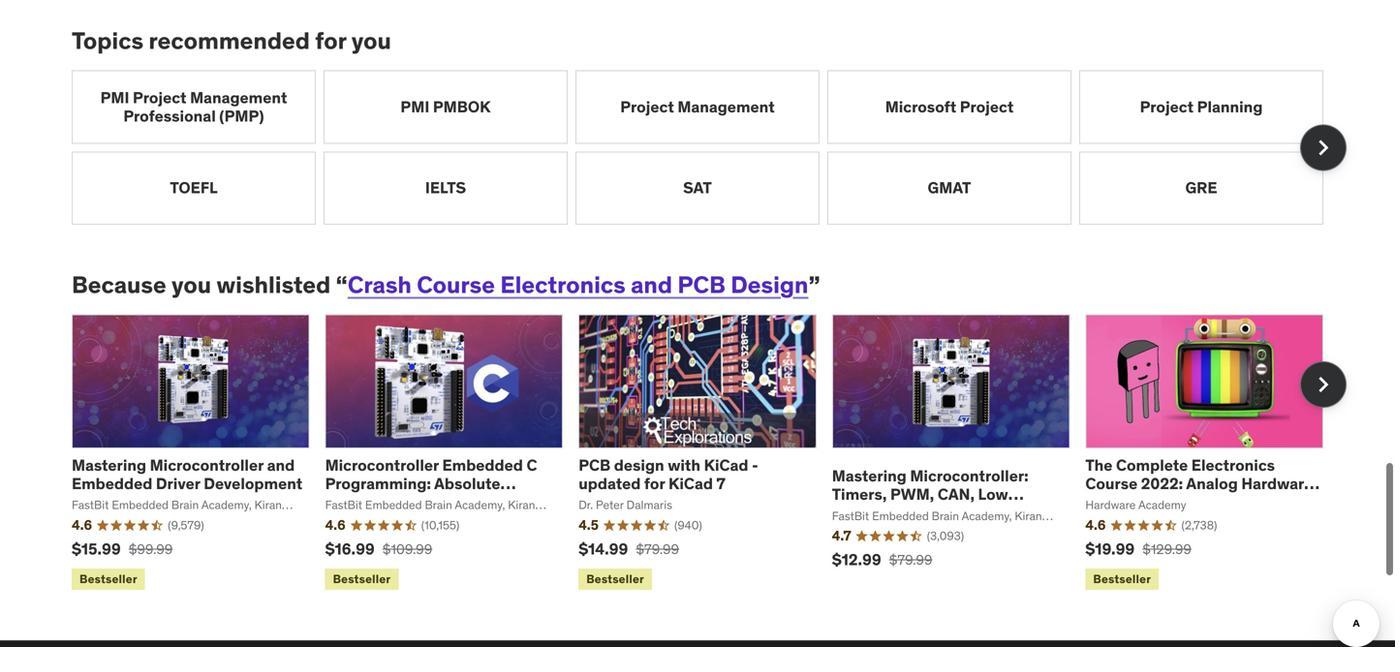 Task type: describe. For each thing, give the bounding box(es) containing it.
project left planning
[[1140, 97, 1194, 117]]

for inside pcb design with kicad - updated for kicad 7
[[644, 474, 665, 494]]

updated
[[579, 474, 641, 494]]

crash
[[348, 270, 412, 299]]

project up sat link
[[620, 97, 674, 117]]

absolute
[[434, 474, 500, 494]]

pmi for pmi pmbok
[[401, 97, 429, 117]]

because you wishlisted " crash course electronics and pcb design "
[[72, 270, 820, 299]]

1 horizontal spatial and
[[631, 270, 672, 299]]

(pmp)
[[219, 106, 264, 126]]

crash course electronics and pcb design link
[[348, 270, 808, 299]]

gmat
[[928, 178, 971, 198]]

analog
[[1186, 474, 1238, 494]]

sat link
[[576, 151, 820, 225]]

0 vertical spatial for
[[315, 26, 346, 55]]

microsoft
[[885, 97, 956, 117]]

microcontroller inside mastering microcontroller and embedded driver development
[[150, 455, 264, 475]]

course inside the complete electronics course 2022: analog hardware design
[[1085, 474, 1138, 494]]

carousel element for topics recommended for you
[[72, 70, 1347, 225]]

pcb design with kicad - updated for kicad 7
[[579, 455, 758, 494]]

gre
[[1185, 178, 1217, 198]]

kicad left -
[[704, 455, 748, 475]]

the complete electronics course 2022: analog hardware design
[[1085, 455, 1313, 512]]

"
[[808, 270, 820, 299]]

electronics inside the complete electronics course 2022: analog hardware design
[[1191, 455, 1275, 475]]

microcontroller inside microcontroller embedded c programming: absolute beginners
[[325, 455, 439, 475]]

pcb design with kicad - updated for kicad 7 link
[[579, 455, 758, 494]]

pmi pmbok
[[401, 97, 491, 117]]

hardware
[[1241, 474, 1313, 494]]

c
[[527, 455, 537, 475]]

ielts link
[[324, 151, 568, 225]]

project planning link
[[1079, 70, 1323, 144]]

the
[[1085, 455, 1113, 475]]

timers,
[[832, 485, 887, 504]]

and inside mastering microcontroller and embedded driver development
[[267, 455, 295, 475]]

mastering for embedded
[[72, 455, 146, 475]]

topics recommended for you
[[72, 26, 391, 55]]

mastering microcontroller and embedded driver development
[[72, 455, 303, 494]]

next image for because you wishlisted "
[[1308, 369, 1339, 400]]

project right the microsoft
[[960, 97, 1014, 117]]

project management link
[[576, 70, 820, 144]]

the complete electronics course 2022: analog hardware design link
[[1085, 455, 1320, 512]]

"
[[336, 270, 348, 299]]

microcontroller embedded c programming: absolute beginners link
[[325, 455, 537, 512]]

microcontroller:
[[910, 466, 1029, 486]]

gre link
[[1079, 151, 1323, 225]]

7
[[716, 474, 726, 494]]

0 vertical spatial pcb
[[678, 270, 726, 299]]

driver
[[156, 474, 200, 494]]

-
[[752, 455, 758, 475]]

professional
[[123, 106, 216, 126]]

pmbok
[[433, 97, 491, 117]]



Task type: locate. For each thing, give the bounding box(es) containing it.
1 horizontal spatial embedded
[[442, 455, 523, 475]]

project management
[[620, 97, 775, 117]]

1 horizontal spatial course
[[1085, 474, 1138, 494]]

ielts
[[425, 178, 466, 198]]

embedded left c
[[442, 455, 523, 475]]

pwm,
[[890, 485, 934, 504]]

mastering microcontroller and embedded driver development link
[[72, 455, 303, 494]]

0 horizontal spatial and
[[267, 455, 295, 475]]

embedded inside mastering microcontroller and embedded driver development
[[72, 474, 152, 494]]

management
[[190, 87, 287, 107], [678, 97, 775, 117]]

programming:
[[325, 474, 431, 494]]

development
[[204, 474, 303, 494]]

1 horizontal spatial electronics
[[1191, 455, 1275, 475]]

pmi down topics
[[100, 87, 129, 107]]

beginners
[[325, 492, 401, 512]]

pcb
[[678, 270, 726, 299], [579, 455, 611, 475]]

project planning
[[1140, 97, 1263, 117]]

1 vertical spatial electronics
[[1191, 455, 1275, 475]]

0 vertical spatial electronics
[[500, 270, 626, 299]]

microcontroller
[[150, 455, 264, 475], [325, 455, 439, 475]]

low
[[978, 485, 1008, 504]]

gmat link
[[827, 151, 1072, 225]]

toefl
[[170, 178, 218, 198]]

mastering for pwm,
[[832, 466, 907, 486]]

0 vertical spatial and
[[631, 270, 672, 299]]

and
[[631, 270, 672, 299], [267, 455, 295, 475]]

project down topics
[[133, 87, 187, 107]]

1 carousel element from the top
[[72, 70, 1347, 225]]

0 horizontal spatial you
[[172, 270, 211, 299]]

mastering inside mastering microcontroller and embedded driver development
[[72, 455, 146, 475]]

mastering microcontroller: timers, pwm, can, low power(mcu2)
[[832, 466, 1029, 523]]

1 vertical spatial course
[[1085, 474, 1138, 494]]

carousel element containing mastering microcontroller and embedded driver development
[[72, 315, 1347, 594]]

power(mcu2)
[[832, 503, 934, 523]]

electronics
[[500, 270, 626, 299], [1191, 455, 1275, 475]]

topics
[[72, 26, 143, 55]]

next image
[[1308, 132, 1339, 163], [1308, 369, 1339, 400]]

1 horizontal spatial for
[[644, 474, 665, 494]]

0 vertical spatial you
[[352, 26, 391, 55]]

1 horizontal spatial pmi
[[401, 97, 429, 117]]

1 vertical spatial next image
[[1308, 369, 1339, 400]]

1 vertical spatial carousel element
[[72, 315, 1347, 594]]

1 vertical spatial pcb
[[579, 455, 611, 475]]

1 vertical spatial design
[[1085, 492, 1137, 512]]

mastering
[[72, 455, 146, 475], [832, 466, 907, 486]]

0 vertical spatial course
[[417, 270, 495, 299]]

toefl link
[[72, 151, 316, 225]]

0 horizontal spatial embedded
[[72, 474, 152, 494]]

mastering left driver
[[72, 455, 146, 475]]

0 vertical spatial design
[[731, 270, 808, 299]]

pcb inside pcb design with kicad - updated for kicad 7
[[579, 455, 611, 475]]

0 vertical spatial carousel element
[[72, 70, 1347, 225]]

2 microcontroller from the left
[[325, 455, 439, 475]]

0 horizontal spatial pmi
[[100, 87, 129, 107]]

course right crash
[[417, 270, 495, 299]]

because
[[72, 270, 166, 299]]

management down topics recommended for you
[[190, 87, 287, 107]]

1 horizontal spatial management
[[678, 97, 775, 117]]

carousel element containing pmi project management professional (pmp)
[[72, 70, 1347, 225]]

next image for topics recommended for you
[[1308, 132, 1339, 163]]

pmi inside pmi project management professional (pmp)
[[100, 87, 129, 107]]

0 horizontal spatial design
[[731, 270, 808, 299]]

1 horizontal spatial design
[[1085, 492, 1137, 512]]

1 vertical spatial for
[[644, 474, 665, 494]]

1 microcontroller from the left
[[150, 455, 264, 475]]

management inside pmi project management professional (pmp)
[[190, 87, 287, 107]]

kicad
[[704, 455, 748, 475], [669, 474, 713, 494]]

wishlisted
[[216, 270, 331, 299]]

kicad left 7
[[669, 474, 713, 494]]

pcb left "design"
[[579, 455, 611, 475]]

0 vertical spatial next image
[[1308, 132, 1339, 163]]

0 horizontal spatial for
[[315, 26, 346, 55]]

embedded left driver
[[72, 474, 152, 494]]

pmi for pmi project management professional (pmp)
[[100, 87, 129, 107]]

can,
[[938, 485, 975, 504]]

0 horizontal spatial management
[[190, 87, 287, 107]]

mastering inside mastering microcontroller: timers, pwm, can, low power(mcu2)
[[832, 466, 907, 486]]

1 horizontal spatial pcb
[[678, 270, 726, 299]]

1 horizontal spatial mastering
[[832, 466, 907, 486]]

0 horizontal spatial course
[[417, 270, 495, 299]]

embedded inside microcontroller embedded c programming: absolute beginners
[[442, 455, 523, 475]]

0 horizontal spatial electronics
[[500, 270, 626, 299]]

microcontroller embedded c programming: absolute beginners
[[325, 455, 537, 512]]

planning
[[1197, 97, 1263, 117]]

complete
[[1116, 455, 1188, 475]]

carousel element for because you wishlisted "
[[72, 315, 1347, 594]]

1 vertical spatial and
[[267, 455, 295, 475]]

for
[[315, 26, 346, 55], [644, 474, 665, 494]]

course
[[417, 270, 495, 299], [1085, 474, 1138, 494]]

2 carousel element from the top
[[72, 315, 1347, 594]]

microsoft project link
[[827, 70, 1072, 144]]

embedded
[[442, 455, 523, 475], [72, 474, 152, 494]]

0 horizontal spatial microcontroller
[[150, 455, 264, 475]]

2 next image from the top
[[1308, 369, 1339, 400]]

carousel element
[[72, 70, 1347, 225], [72, 315, 1347, 594]]

design
[[614, 455, 664, 475]]

sat
[[683, 178, 712, 198]]

pmi pmbok link
[[324, 70, 568, 144]]

course left 2022:
[[1085, 474, 1138, 494]]

pmi left pmbok
[[401, 97, 429, 117]]

design
[[731, 270, 808, 299], [1085, 492, 1137, 512]]

pmi project management professional (pmp)
[[100, 87, 287, 126]]

1 horizontal spatial microcontroller
[[325, 455, 439, 475]]

design inside the complete electronics course 2022: analog hardware design
[[1085, 492, 1137, 512]]

pmi project management professional (pmp) link
[[72, 70, 316, 144]]

management up sat
[[678, 97, 775, 117]]

0 horizontal spatial mastering
[[72, 455, 146, 475]]

you
[[352, 26, 391, 55], [172, 270, 211, 299]]

management inside 'project management' link
[[678, 97, 775, 117]]

2022:
[[1141, 474, 1183, 494]]

project
[[133, 87, 187, 107], [620, 97, 674, 117], [960, 97, 1014, 117], [1140, 97, 1194, 117]]

mastering microcontroller: timers, pwm, can, low power(mcu2) link
[[832, 466, 1029, 523]]

1 horizontal spatial you
[[352, 26, 391, 55]]

0 horizontal spatial pcb
[[579, 455, 611, 475]]

1 vertical spatial you
[[172, 270, 211, 299]]

with
[[668, 455, 701, 475]]

pmi
[[100, 87, 129, 107], [401, 97, 429, 117]]

pcb down sat link
[[678, 270, 726, 299]]

project inside pmi project management professional (pmp)
[[133, 87, 187, 107]]

microsoft project
[[885, 97, 1014, 117]]

1 next image from the top
[[1308, 132, 1339, 163]]

recommended
[[149, 26, 310, 55]]

mastering up power(mcu2)
[[832, 466, 907, 486]]



Task type: vqa. For each thing, say whether or not it's contained in the screenshot.
first CAROUSEL Element from the bottom
yes



